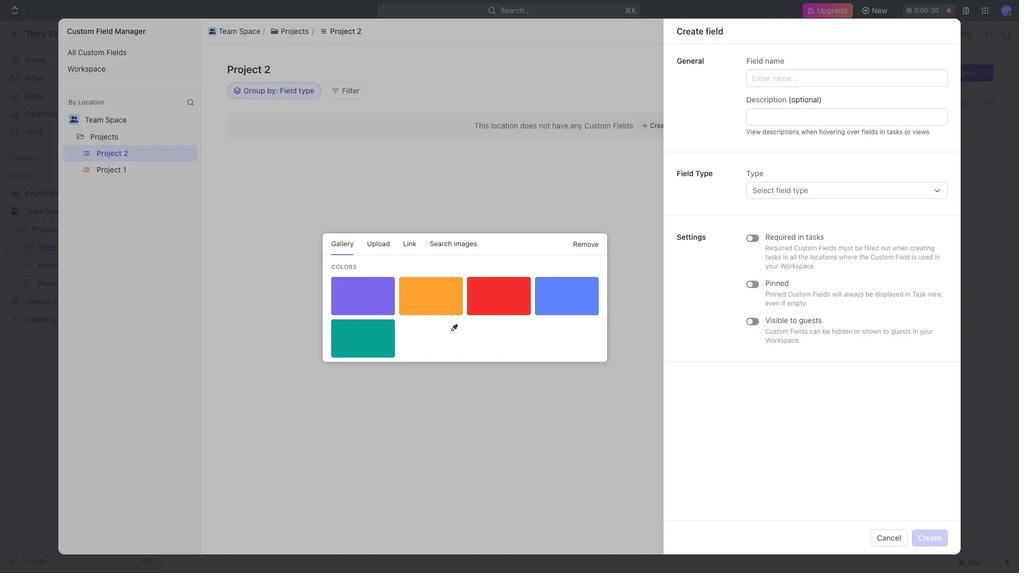 Task type: describe. For each thing, give the bounding box(es) containing it.
0 horizontal spatial do
[[208, 251, 217, 259]]

assignees button
[[429, 122, 479, 135]]

in down the com at the top of page
[[786, 177, 791, 185]]

locations
[[811, 253, 838, 261]]

gallery
[[331, 240, 354, 248]]

any
[[571, 121, 583, 130]]

team space inside sidebar navigation
[[25, 207, 67, 216]]

add for add existing field
[[796, 65, 810, 74]]

hide button
[[547, 122, 570, 135]]

0 vertical spatial projects button
[[265, 25, 314, 37]]

projects inside sidebar navigation
[[32, 225, 60, 234]]

1 status from the top
[[742, 118, 760, 126]]

home
[[25, 55, 46, 64]]

create field
[[677, 26, 724, 36]]

2 the from the left
[[860, 253, 869, 261]]

2 vertical spatial do
[[842, 262, 850, 270]]

2 horizontal spatial to do
[[831, 262, 850, 270]]

dashboards link
[[4, 106, 154, 123]]

team space /
[[178, 29, 227, 38]]

settings
[[677, 233, 706, 242]]

new
[[898, 65, 913, 74]]

always
[[844, 291, 864, 298]]

existing
[[812, 65, 839, 74]]

list link
[[236, 95, 251, 110]]

descriptions
[[763, 128, 800, 136]]

2 required from the top
[[766, 244, 793, 252]]

field down created
[[747, 56, 764, 65]]

fields inside pinned pinned custom fields will always be displayed in task view, even if empty.
[[813, 291, 831, 298]]

send button
[[860, 519, 891, 536]]

not
[[539, 121, 550, 130]]

fields left create one button
[[613, 121, 633, 130]]

user group image inside team space button
[[209, 28, 216, 34]]

space inside list
[[239, 26, 261, 35]]

complete
[[784, 262, 817, 270]]

is
[[912, 253, 917, 261]]

hide
[[551, 124, 565, 132]]

team space inside list
[[219, 26, 261, 35]]

5 mins from the top
[[873, 237, 887, 245]]

all custom fields button
[[63, 44, 197, 61]]

hovering
[[820, 128, 846, 136]]

views
[[913, 128, 930, 136]]

just
[[860, 279, 873, 287]]

create for field
[[677, 26, 704, 36]]

track
[[503, 318, 523, 327]]

1 the from the left
[[799, 253, 809, 261]]

custom inside button
[[78, 48, 105, 57]]

add existing field button
[[789, 61, 863, 78]]

docs link
[[4, 88, 154, 105]]

2 horizontal spatial /
[[275, 29, 278, 38]]

or for when
[[905, 128, 911, 136]]

upgrade link
[[803, 3, 853, 18]]

hidden
[[832, 328, 853, 336]]

home link
[[4, 52, 154, 69]]

attachments button
[[151, 469, 608, 494]]

description
[[188, 403, 226, 412]]

projects / project 2
[[197, 40, 266, 49]]

1 11 mins from the top
[[865, 177, 887, 185]]

search
[[430, 240, 452, 248]]

fields inside visible to guests custom fields can be hidden or shown to guests in your workspace.
[[791, 328, 809, 336]]

1 vertical spatial in progress
[[784, 177, 822, 185]]

must
[[839, 244, 854, 252]]

12 for from
[[864, 118, 871, 126]]

1 pinned from the top
[[766, 279, 789, 288]]

activity
[[909, 83, 929, 90]]

subtasks
[[197, 442, 234, 451]]

table link
[[320, 95, 341, 110]]

by location
[[69, 98, 104, 106]]

3 11 from the top
[[865, 262, 871, 270]]

1 you from the top
[[701, 177, 712, 185]]

add existing field
[[796, 65, 856, 74]]

12 mins for from
[[864, 118, 887, 126]]

upload
[[367, 240, 390, 248]]

in inside pinned pinned custom fields will always be displayed in task view, even if empty.
[[906, 291, 911, 298]]

spaces
[[8, 172, 31, 180]]

add task button
[[937, 64, 981, 81]]

5 from from the top
[[762, 262, 776, 270]]

in right used
[[935, 253, 941, 261]]

view descriptions when hovering over fields in tasks or views
[[747, 128, 930, 136]]

2 status from the top
[[742, 160, 760, 168]]

1 horizontal spatial /
[[229, 40, 232, 49]]

12 mins for task
[[864, 101, 887, 109]]

field inside required in tasks required custom fields must be filled out when creating tasks in all the locations where the custom field is used in your workspace.
[[896, 253, 910, 261]]

project 1 button
[[92, 161, 197, 178]]

assignees
[[443, 124, 474, 132]]

list containing all custom fields
[[58, 44, 201, 77]]

in up the complete at the right
[[798, 233, 804, 242]]

subtasks button
[[193, 437, 238, 456]]

Edit task name text field
[[151, 283, 608, 303]]

added
[[728, 135, 747, 143]]

automations
[[929, 29, 973, 38]]

1 mins from the top
[[873, 101, 887, 109]]

0 horizontal spatial project 2 link
[[236, 40, 266, 49]]

0 horizontal spatial /
[[225, 29, 227, 38]]

field for create new field
[[915, 65, 930, 74]]

2 11 from the top
[[865, 237, 871, 245]]

0 vertical spatial progress
[[205, 150, 240, 158]]

favorites button
[[4, 152, 41, 165]]

all
[[791, 253, 797, 261]]

0 vertical spatial in progress
[[197, 150, 240, 158]]

1 from from the top
[[762, 118, 776, 126]]

when inside required in tasks required custom fields must be filled out when creating tasks in all the locations where the custom field is used in your workspace.
[[893, 244, 909, 252]]

2 horizontal spatial tasks
[[887, 128, 903, 136]]

your inside visible to guests custom fields can be hidden or shown to guests in your workspace.
[[921, 328, 934, 336]]

0 vertical spatial team space link
[[165, 28, 223, 40]]

colors
[[331, 263, 357, 270]]

task sidebar content section
[[679, 58, 902, 547]]

board link
[[196, 95, 219, 110]]

custom field manager
[[67, 27, 146, 36]]

2 horizontal spatial projects link
[[229, 28, 273, 40]]

this
[[475, 121, 489, 130]]

8686faf0v
[[194, 263, 227, 271]]

be for custom
[[866, 291, 874, 298]]

create button
[[912, 530, 949, 547]]

field name
[[747, 56, 785, 65]]

search...
[[501, 6, 531, 15]]

3 from from the top
[[762, 177, 776, 185]]

description
[[747, 95, 787, 104]]

3 12 mins from the top
[[864, 135, 887, 143]]

task inside button
[[959, 68, 975, 77]]

0 vertical spatial project 2 button
[[314, 25, 367, 37]]

fields
[[862, 128, 879, 136]]

1 vertical spatial to do
[[197, 251, 217, 259]]

send
[[867, 523, 885, 532]]

1 horizontal spatial tasks
[[806, 233, 825, 242]]

location
[[491, 121, 518, 130]]

field up "all custom fields"
[[96, 27, 113, 36]]

0 horizontal spatial team space button
[[80, 111, 132, 128]]

out
[[881, 244, 891, 252]]

5 status from the top
[[742, 262, 760, 270]]

new
[[872, 6, 888, 15]]

task
[[751, 101, 764, 109]]

just now
[[860, 279, 887, 287]]

3 mins from the top
[[873, 135, 887, 143]]

watcher:
[[749, 135, 774, 143]]

1 horizontal spatial to do
[[800, 118, 819, 126]]

2 pinned from the top
[[766, 291, 786, 298]]

view,
[[928, 291, 943, 298]]

2 you from the top
[[701, 237, 712, 245]]

all custom fields
[[67, 48, 127, 57]]

share
[[805, 40, 826, 49]]

create right cancel
[[919, 533, 942, 543]]

description (optional)
[[747, 95, 822, 104]]

in left all
[[783, 253, 789, 261]]



Task type: locate. For each thing, give the bounding box(es) containing it.
will
[[833, 291, 842, 298]]

1 horizontal spatial add
[[796, 65, 810, 74]]

1 horizontal spatial team space link
[[165, 28, 223, 40]]

4 from from the top
[[762, 237, 776, 245]]

0 vertical spatial team space button
[[206, 25, 263, 37]]

1 required from the top
[[766, 233, 796, 242]]

list
[[239, 98, 251, 107]]

1 horizontal spatial user group image
[[209, 28, 216, 34]]

0 vertical spatial workspace.
[[781, 262, 816, 270]]

2 vertical spatial 12
[[864, 135, 871, 143]]

11 mins up just now
[[865, 262, 887, 270]]

0 vertical spatial 12 mins
[[864, 101, 887, 109]]

1 vertical spatial guests
[[892, 328, 912, 336]]

does
[[520, 121, 537, 130]]

add for add task
[[943, 68, 957, 77]]

project 1
[[97, 165, 126, 174]]

0 vertical spatial do
[[811, 118, 819, 126]]

be inside visible to guests custom fields can be hidden or shown to guests in your workspace.
[[823, 328, 830, 336]]

0 horizontal spatial projects link
[[32, 221, 124, 238]]

changed status from
[[712, 118, 778, 126], [712, 160, 778, 168], [712, 177, 778, 185], [712, 237, 778, 245], [712, 262, 778, 270]]

None text field
[[747, 108, 949, 126]]

docs
[[25, 91, 43, 100]]

workspace. down 'visible'
[[766, 337, 801, 345]]

11 mins
[[865, 177, 887, 185], [865, 237, 887, 245], [865, 262, 887, 270]]

in inside visible to guests custom fields can be hidden or shown to guests in your workspace.
[[913, 328, 919, 336]]

your down view,
[[921, 328, 934, 336]]

2 from from the top
[[762, 160, 776, 168]]

add left existing
[[796, 65, 810, 74]]

1 vertical spatial task
[[913, 291, 927, 298]]

1 horizontal spatial do
[[811, 118, 819, 126]]

location
[[78, 98, 104, 106]]

0 horizontal spatial projects button
[[86, 128, 123, 145]]

team space
[[219, 26, 261, 35], [85, 115, 127, 124], [25, 207, 67, 216]]

tree containing team space
[[4, 185, 154, 328]]

2 changed from the top
[[714, 160, 740, 168]]

11 up just
[[865, 262, 871, 270]]

3 11 mins from the top
[[865, 262, 887, 270]]

fields
[[107, 48, 127, 57], [613, 121, 633, 130], [819, 244, 837, 252], [813, 291, 831, 298], [791, 328, 809, 336]]

shown
[[863, 328, 882, 336]]

new button
[[858, 2, 894, 19]]

add for add description
[[172, 403, 186, 412]]

2 vertical spatial in progress
[[784, 237, 822, 245]]

1 vertical spatial 11
[[865, 237, 871, 245]]

1 horizontal spatial team space button
[[206, 25, 263, 37]]

or
[[905, 128, 911, 136], [855, 328, 861, 336]]

images
[[454, 240, 477, 248]]

in up all
[[786, 237, 791, 245]]

0 horizontal spatial your
[[766, 262, 779, 270]]

0 vertical spatial list
[[206, 25, 942, 37]]

2 vertical spatial 11 mins
[[865, 262, 887, 270]]

guests right shown
[[892, 328, 912, 336]]

0 vertical spatial tasks
[[887, 128, 903, 136]]

0 vertical spatial 11
[[865, 177, 871, 185]]

fields inside required in tasks required custom fields must be filled out when creating tasks in all the locations where the custom field is used in your workspace.
[[819, 244, 837, 252]]

0 vertical spatial to do
[[800, 118, 819, 126]]

2 vertical spatial progress
[[793, 237, 820, 245]]

list
[[206, 25, 942, 37], [58, 44, 201, 77], [58, 145, 201, 178]]

created on nov 17
[[740, 40, 795, 48]]

0 vertical spatial 12
[[864, 101, 871, 109]]

projects button
[[265, 25, 314, 37], [86, 128, 123, 145]]

empty.
[[788, 300, 808, 308]]

guests
[[799, 316, 822, 325], [892, 328, 912, 336]]

0 vertical spatial pinned
[[766, 279, 789, 288]]

team space up projects / project 2
[[219, 26, 261, 35]]

projects
[[281, 26, 309, 35], [243, 29, 271, 38], [197, 40, 225, 49], [90, 132, 118, 141], [32, 225, 60, 234]]

1 vertical spatial tasks
[[806, 233, 825, 242]]

1 vertical spatial workspace.
[[766, 337, 801, 345]]

eloisefrancis23@gmail.
[[776, 135, 849, 143]]

calendar link
[[269, 95, 303, 110]]

0 horizontal spatial add
[[172, 403, 186, 412]]

17
[[788, 40, 795, 48]]

0 vertical spatial or
[[905, 128, 911, 136]]

0 vertical spatial you
[[701, 177, 712, 185]]

create left "one"
[[650, 122, 671, 130]]

space inside tree
[[46, 207, 67, 216]]

sidebar navigation
[[0, 21, 159, 574]]

user group image up projects / project 2
[[209, 28, 216, 34]]

if
[[782, 300, 786, 308]]

2 horizontal spatial do
[[842, 262, 850, 270]]

upgrade
[[818, 6, 848, 15]]

3 changed from the top
[[714, 177, 740, 185]]

be inside pinned pinned custom fields will always be displayed in task view, even if empty.
[[866, 291, 874, 298]]

in progress down board link
[[197, 150, 240, 158]]

power
[[746, 279, 765, 287]]

nov
[[775, 40, 787, 48]]

1 vertical spatial be
[[866, 291, 874, 298]]

all
[[67, 48, 76, 57]]

one
[[673, 122, 684, 130]]

Enter name... text field
[[747, 70, 949, 87]]

1 vertical spatial 12
[[864, 118, 871, 126]]

add description
[[172, 403, 226, 412]]

4 changed from the top
[[714, 237, 740, 245]]

custom inside visible to guests custom fields can be hidden or shown to guests in your workspace.
[[766, 328, 789, 336]]

4 status from the top
[[742, 237, 760, 245]]

invite
[[28, 556, 46, 565]]

view
[[747, 128, 761, 136]]

2 vertical spatial team space
[[25, 207, 67, 216]]

1 vertical spatial team space
[[85, 115, 127, 124]]

1
[[123, 165, 126, 174]]

1 vertical spatial pinned
[[766, 291, 786, 298]]

1 vertical spatial 12 mins
[[864, 118, 887, 126]]

workspace
[[67, 64, 106, 73]]

when left hovering
[[802, 128, 818, 136]]

favorites
[[8, 154, 37, 162]]

1 horizontal spatial projects button
[[265, 25, 314, 37]]

0 vertical spatial required
[[766, 233, 796, 242]]

tasks left all
[[766, 253, 782, 261]]

fields up workspace button
[[107, 48, 127, 57]]

0 horizontal spatial be
[[823, 328, 830, 336]]

4 mins from the top
[[873, 177, 887, 185]]

task up customize
[[959, 68, 975, 77]]

6 mins from the top
[[873, 262, 887, 270]]

create for new
[[873, 65, 896, 74]]

created this task
[[712, 101, 764, 109]]

be inside required in tasks required custom fields must be filled out when creating tasks in all the locations where the custom field is used in your workspace.
[[856, 244, 863, 252]]

fields left 'will'
[[813, 291, 831, 298]]

track time
[[503, 318, 542, 327]]

2 12 from the top
[[864, 118, 871, 126]]

3 status from the top
[[742, 177, 760, 185]]

0 horizontal spatial to do
[[197, 251, 217, 259]]

11 mins down fields
[[865, 177, 887, 185]]

team inside list
[[219, 26, 237, 35]]

2 mins from the top
[[873, 118, 887, 126]]

custom inside pinned pinned custom fields will always be displayed in task view, even if empty.
[[788, 291, 811, 298]]

2 11 mins from the top
[[865, 237, 887, 245]]

1 12 from the top
[[864, 101, 871, 109]]

add left "description"
[[172, 403, 186, 412]]

1 horizontal spatial project 2 link
[[280, 28, 327, 40]]

0 vertical spatial your
[[766, 262, 779, 270]]

in right shown
[[913, 328, 919, 336]]

1 horizontal spatial or
[[905, 128, 911, 136]]

the up the complete at the right
[[799, 253, 809, 261]]

0 horizontal spatial the
[[799, 253, 809, 261]]

to do up eloisefrancis23@gmail. at the right top
[[800, 118, 819, 126]]

2 12 mins from the top
[[864, 118, 887, 126]]

1 horizontal spatial be
[[856, 244, 863, 252]]

where
[[840, 253, 858, 261]]

in right fields
[[880, 128, 886, 136]]

in progress
[[197, 150, 240, 158], [784, 177, 822, 185], [784, 237, 822, 245]]

attachments
[[151, 476, 208, 487]]

2 horizontal spatial field
[[915, 65, 930, 74]]

0 horizontal spatial team space link
[[25, 203, 152, 220]]

share button
[[799, 36, 832, 53]]

1 changed status from from the top
[[712, 118, 778, 126]]

do
[[811, 118, 819, 126], [208, 251, 217, 259], [842, 262, 850, 270]]

4 changed status from from the top
[[712, 237, 778, 245]]

visible
[[766, 316, 789, 325]]

tree inside sidebar navigation
[[4, 185, 154, 328]]

3 changed status from from the top
[[712, 177, 778, 185]]

0 horizontal spatial field
[[706, 26, 724, 36]]

be left filled
[[856, 244, 863, 252]]

1 vertical spatial team space link
[[25, 203, 152, 220]]

0 horizontal spatial when
[[802, 128, 818, 136]]

inbox link
[[4, 70, 154, 87]]

1 vertical spatial when
[[893, 244, 909, 252]]

create up general in the top right of the page
[[677, 26, 704, 36]]

1 horizontal spatial field
[[841, 65, 856, 74]]

1 vertical spatial list
[[58, 44, 201, 77]]

name
[[766, 56, 785, 65]]

the down filled
[[860, 253, 869, 261]]

5 changed from the top
[[714, 262, 740, 270]]

your left the complete at the right
[[766, 262, 779, 270]]

fields inside button
[[107, 48, 127, 57]]

creating
[[911, 244, 935, 252]]

0 vertical spatial 11 mins
[[865, 177, 887, 185]]

com
[[701, 135, 849, 151]]

even
[[766, 300, 780, 308]]

do down "where"
[[842, 262, 850, 270]]

customize button
[[916, 95, 970, 110]]

2 horizontal spatial team space
[[219, 26, 261, 35]]

2 horizontal spatial be
[[866, 291, 874, 298]]

workspace. inside visible to guests custom fields can be hidden or shown to guests in your workspace.
[[766, 337, 801, 345]]

field left is
[[896, 253, 910, 261]]

field left type at the right top of page
[[677, 169, 694, 178]]

or left views
[[905, 128, 911, 136]]

1 vertical spatial or
[[855, 328, 861, 336]]

user group image inside sidebar navigation
[[11, 208, 19, 215]]

eloisefrancis23@gmail. com
[[701, 135, 849, 151]]

2 vertical spatial tasks
[[766, 253, 782, 261]]

pinned pinned custom fields will always be displayed in task view, even if empty.
[[766, 279, 943, 308]]

11 down fields
[[865, 177, 871, 185]]

used
[[919, 253, 934, 261]]

time
[[525, 318, 542, 327]]

0 horizontal spatial user group image
[[11, 208, 19, 215]]

12 for task
[[864, 101, 871, 109]]

be
[[856, 244, 863, 252], [866, 291, 874, 298], [823, 328, 830, 336]]

1 vertical spatial progress
[[793, 177, 820, 185]]

in right the 'displayed'
[[906, 291, 911, 298]]

0 horizontal spatial task
[[913, 291, 927, 298]]

3 12 from the top
[[864, 135, 871, 143]]

team space down spaces
[[25, 207, 67, 216]]

create new field button
[[866, 61, 936, 78]]

0 vertical spatial be
[[856, 244, 863, 252]]

1 horizontal spatial the
[[860, 253, 869, 261]]

team space down location at the top left of the page
[[85, 115, 127, 124]]

customize
[[929, 98, 967, 107]]

when right out
[[893, 244, 909, 252]]

visible to guests custom fields can be hidden or shown to guests in your workspace.
[[766, 316, 934, 345]]

fields left 'can'
[[791, 328, 809, 336]]

12 mins
[[864, 101, 887, 109], [864, 118, 887, 126], [864, 135, 887, 143]]

5 changed status from from the top
[[712, 262, 778, 270]]

in progress down eloisefrancis23@gmail. at the right top
[[784, 177, 822, 185]]

list containing team space
[[206, 25, 942, 37]]

1 12 mins from the top
[[864, 101, 887, 109]]

create
[[677, 26, 704, 36], [873, 65, 896, 74], [650, 122, 671, 130], [919, 533, 942, 543]]

or left shown
[[855, 328, 861, 336]]

1 horizontal spatial projects link
[[197, 40, 225, 49]]

create left new
[[873, 65, 896, 74]]

this location does not have any custom fields
[[475, 121, 633, 130]]

field type
[[677, 169, 713, 178]]

0 horizontal spatial or
[[855, 328, 861, 336]]

user group image
[[209, 28, 216, 34], [11, 208, 19, 215]]

add up customize
[[943, 68, 957, 77]]

0 horizontal spatial guests
[[799, 316, 822, 325]]

1 horizontal spatial guests
[[892, 328, 912, 336]]

fields up locations
[[819, 244, 837, 252]]

1 horizontal spatial team space
[[85, 115, 127, 124]]

1 horizontal spatial when
[[893, 244, 909, 252]]

11 left out
[[865, 237, 871, 245]]

0 horizontal spatial project 2 button
[[92, 145, 197, 161]]

automations button
[[923, 26, 978, 42]]

on
[[765, 40, 773, 48]]

your inside required in tasks required custom fields must be filled out when creating tasks in all the locations where the custom field is used in your workspace.
[[766, 262, 779, 270]]

tasks right fields
[[887, 128, 903, 136]]

workspace button
[[63, 61, 197, 77]]

created
[[740, 40, 764, 48]]

0 vertical spatial when
[[802, 128, 818, 136]]

2 vertical spatial 11
[[865, 262, 871, 270]]

now
[[875, 279, 887, 287]]

created
[[714, 101, 737, 109]]

create one button
[[638, 119, 688, 132]]

1 vertical spatial you
[[701, 237, 712, 245]]

do up eloisefrancis23@gmail. at the right top
[[811, 118, 819, 126]]

do up 8686faf0v
[[208, 251, 217, 259]]

guests up 'can'
[[799, 316, 822, 325]]

2 vertical spatial be
[[823, 328, 830, 336]]

mins
[[873, 101, 887, 109], [873, 118, 887, 126], [873, 135, 887, 143], [873, 177, 887, 185], [873, 237, 887, 245], [873, 262, 887, 270]]

8686faf0v button
[[190, 261, 231, 274]]

pinned
[[766, 279, 789, 288], [766, 291, 786, 298]]

status
[[742, 118, 760, 126], [742, 160, 760, 168], [742, 177, 760, 185], [742, 237, 760, 245], [742, 262, 760, 270]]

create for one
[[650, 122, 671, 130]]

2 horizontal spatial add
[[943, 68, 957, 77]]

workspace. down all
[[781, 262, 816, 270]]

user group image down spaces
[[11, 208, 19, 215]]

0 vertical spatial guests
[[799, 316, 822, 325]]

board
[[198, 98, 219, 107]]

1 vertical spatial project 2 button
[[92, 145, 197, 161]]

workspace. inside required in tasks required custom fields must be filled out when creating tasks in all the locations where the custom field is used in your workspace.
[[781, 262, 816, 270]]

1 vertical spatial team space button
[[80, 111, 132, 128]]

field for add existing field
[[841, 65, 856, 74]]

11 mins right must
[[865, 237, 887, 245]]

1 horizontal spatial task
[[959, 68, 975, 77]]

team inside sidebar navigation
[[25, 207, 44, 216]]

1 changed from the top
[[714, 118, 740, 126]]

over
[[847, 128, 860, 136]]

0 horizontal spatial tasks
[[766, 253, 782, 261]]

to do up 8686faf0v
[[197, 251, 217, 259]]

Search tasks... text field
[[887, 121, 994, 136]]

list containing project 2
[[58, 145, 201, 178]]

0 horizontal spatial team space
[[25, 207, 67, 216]]

task inside pinned pinned custom fields will always be displayed in task view, even if empty.
[[913, 291, 927, 298]]

be for guests
[[823, 328, 830, 336]]

dashboards
[[25, 109, 67, 118]]

task
[[959, 68, 975, 77], [913, 291, 927, 298]]

create one
[[650, 122, 684, 130]]

team space button up projects / project 2
[[206, 25, 263, 37]]

tree
[[4, 185, 154, 328]]

2 vertical spatial list
[[58, 145, 201, 178]]

1 11 from the top
[[865, 177, 871, 185]]

0 vertical spatial team space
[[219, 26, 261, 35]]

tasks up locations
[[806, 233, 825, 242]]

be down just
[[866, 291, 874, 298]]

team space button down location at the top left of the page
[[80, 111, 132, 128]]

be right 'can'
[[823, 328, 830, 336]]

task sidebar navigation tab list
[[907, 64, 930, 126]]

or for guests
[[855, 328, 861, 336]]

task left view,
[[913, 291, 927, 298]]

or inside visible to guests custom fields can be hidden or shown to guests in your workspace.
[[855, 328, 861, 336]]

in down board link
[[197, 150, 204, 158]]

manager
[[115, 27, 146, 36]]

to do down "where"
[[831, 262, 850, 270]]

2 changed status from from the top
[[712, 160, 778, 168]]

1 horizontal spatial your
[[921, 328, 934, 336]]

1 vertical spatial 11 mins
[[865, 237, 887, 245]]

in progress up all
[[784, 237, 822, 245]]



Task type: vqa. For each thing, say whether or not it's contained in the screenshot.
third changed from the top of the Task sidebar content SECTION
yes



